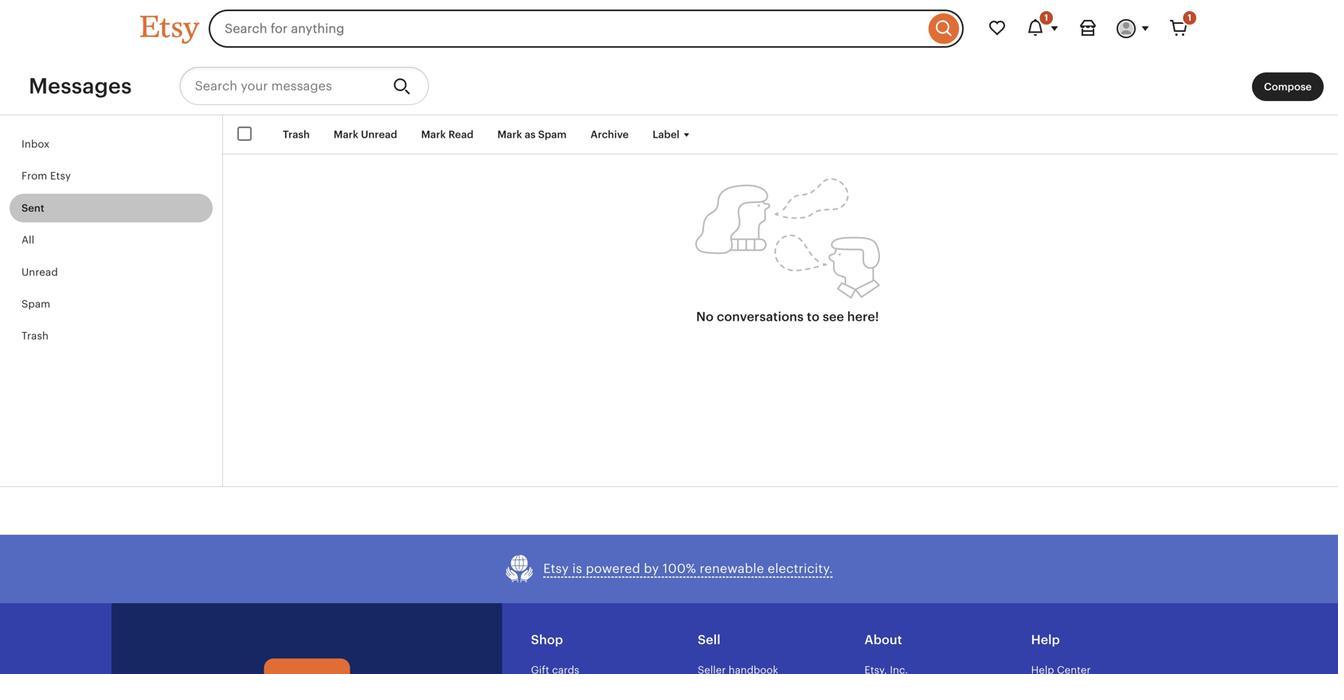 Task type: describe. For each thing, give the bounding box(es) containing it.
mark for mark read
[[421, 129, 446, 141]]

etsy is powered by 100% renewable electricity. button
[[505, 554, 833, 585]]

is
[[573, 562, 583, 577]]

inbox
[[22, 138, 50, 150]]

Search for anything text field
[[209, 10, 925, 48]]

to
[[807, 310, 820, 324]]

electricity.
[[768, 562, 833, 577]]

messages
[[29, 74, 132, 98]]

about
[[865, 633, 903, 648]]

sell
[[698, 633, 721, 648]]

trash button
[[271, 120, 322, 149]]

1 vertical spatial spam
[[22, 298, 50, 310]]

no
[[697, 310, 714, 324]]

compose
[[1265, 81, 1312, 93]]

label
[[653, 129, 680, 141]]

Search your messages text field
[[180, 67, 381, 105]]

shop
[[531, 633, 563, 648]]

inbox link
[[10, 130, 213, 159]]

see
[[823, 310, 845, 324]]

renewable
[[700, 562, 764, 577]]

help
[[1032, 633, 1061, 648]]

from
[[22, 170, 47, 182]]

banner containing 1
[[112, 0, 1227, 57]]

no conversations to see here!
[[697, 310, 880, 324]]

conversations
[[717, 310, 804, 324]]

by
[[644, 562, 659, 577]]

1 inside popup button
[[1045, 13, 1049, 23]]

etsy is powered by 100% renewable electricity.
[[544, 562, 833, 577]]

unread link
[[10, 258, 213, 287]]

mark for mark unread
[[334, 129, 359, 141]]



Task type: vqa. For each thing, say whether or not it's contained in the screenshot.
bottommost 18
no



Task type: locate. For each thing, give the bounding box(es) containing it.
spam inside "button"
[[538, 129, 567, 141]]

unread
[[361, 129, 397, 141], [22, 266, 58, 278]]

etsy left is on the bottom left of page
[[544, 562, 569, 577]]

0 horizontal spatial unread
[[22, 266, 58, 278]]

trash inside "button"
[[283, 129, 310, 141]]

1 link
[[1160, 10, 1198, 48]]

etsy
[[50, 170, 71, 182], [544, 562, 569, 577]]

sent
[[22, 202, 44, 214]]

mark inside "button"
[[498, 129, 522, 141]]

mark right trash "button" on the top left of page
[[334, 129, 359, 141]]

1 button
[[1017, 10, 1069, 48]]

0 horizontal spatial 1
[[1045, 13, 1049, 23]]

1 horizontal spatial mark
[[421, 129, 446, 141]]

from etsy link
[[10, 162, 213, 191]]

etsy right from
[[50, 170, 71, 182]]

as
[[525, 129, 536, 141]]

mark left "read"
[[421, 129, 446, 141]]

3 mark from the left
[[498, 129, 522, 141]]

1 vertical spatial etsy
[[544, 562, 569, 577]]

1 vertical spatial unread
[[22, 266, 58, 278]]

0 horizontal spatial trash
[[22, 330, 49, 342]]

from etsy
[[22, 170, 71, 182]]

unread left mark read
[[361, 129, 397, 141]]

compose button
[[1253, 73, 1324, 101]]

0 horizontal spatial mark
[[334, 129, 359, 141]]

mark
[[334, 129, 359, 141], [421, 129, 446, 141], [498, 129, 522, 141]]

mark read button
[[409, 120, 486, 149]]

None search field
[[209, 10, 964, 48]]

mark unread button
[[322, 120, 409, 149]]

etsy inside button
[[544, 562, 569, 577]]

0 vertical spatial unread
[[361, 129, 397, 141]]

spam
[[538, 129, 567, 141], [22, 298, 50, 310]]

1
[[1045, 13, 1049, 23], [1188, 13, 1192, 23]]

mark left the "as"
[[498, 129, 522, 141]]

0 horizontal spatial spam
[[22, 298, 50, 310]]

mark for mark as spam
[[498, 129, 522, 141]]

2 mark from the left
[[421, 129, 446, 141]]

1 horizontal spatial trash
[[283, 129, 310, 141]]

mark inside button
[[421, 129, 446, 141]]

unread inside button
[[361, 129, 397, 141]]

0 vertical spatial spam
[[538, 129, 567, 141]]

spam right the "as"
[[538, 129, 567, 141]]

mark read
[[421, 129, 474, 141]]

label button
[[641, 120, 706, 149]]

archive button
[[579, 120, 641, 149]]

1 horizontal spatial unread
[[361, 129, 397, 141]]

spam link
[[10, 290, 213, 319]]

mark inside button
[[334, 129, 359, 141]]

1 1 from the left
[[1045, 13, 1049, 23]]

1 horizontal spatial 1
[[1188, 13, 1192, 23]]

mark unread
[[334, 129, 397, 141]]

sent link
[[10, 194, 213, 223]]

1 mark from the left
[[334, 129, 359, 141]]

trash link
[[10, 322, 213, 351]]

1 horizontal spatial etsy
[[544, 562, 569, 577]]

spam down all
[[22, 298, 50, 310]]

0 vertical spatial trash
[[283, 129, 310, 141]]

all
[[22, 234, 34, 246]]

banner
[[112, 0, 1227, 57]]

trash
[[283, 129, 310, 141], [22, 330, 49, 342]]

archive
[[591, 129, 629, 141]]

2 horizontal spatial mark
[[498, 129, 522, 141]]

all link
[[10, 226, 213, 255]]

100%
[[663, 562, 696, 577]]

0 horizontal spatial etsy
[[50, 170, 71, 182]]

0 vertical spatial etsy
[[50, 170, 71, 182]]

powered
[[586, 562, 641, 577]]

1 vertical spatial trash
[[22, 330, 49, 342]]

page 1 image
[[696, 179, 880, 300]]

1 horizontal spatial spam
[[538, 129, 567, 141]]

mark as spam
[[498, 129, 567, 141]]

read
[[449, 129, 474, 141]]

here!
[[848, 310, 880, 324]]

mark as spam button
[[486, 120, 579, 149]]

2 1 from the left
[[1188, 13, 1192, 23]]

unread down all
[[22, 266, 58, 278]]



